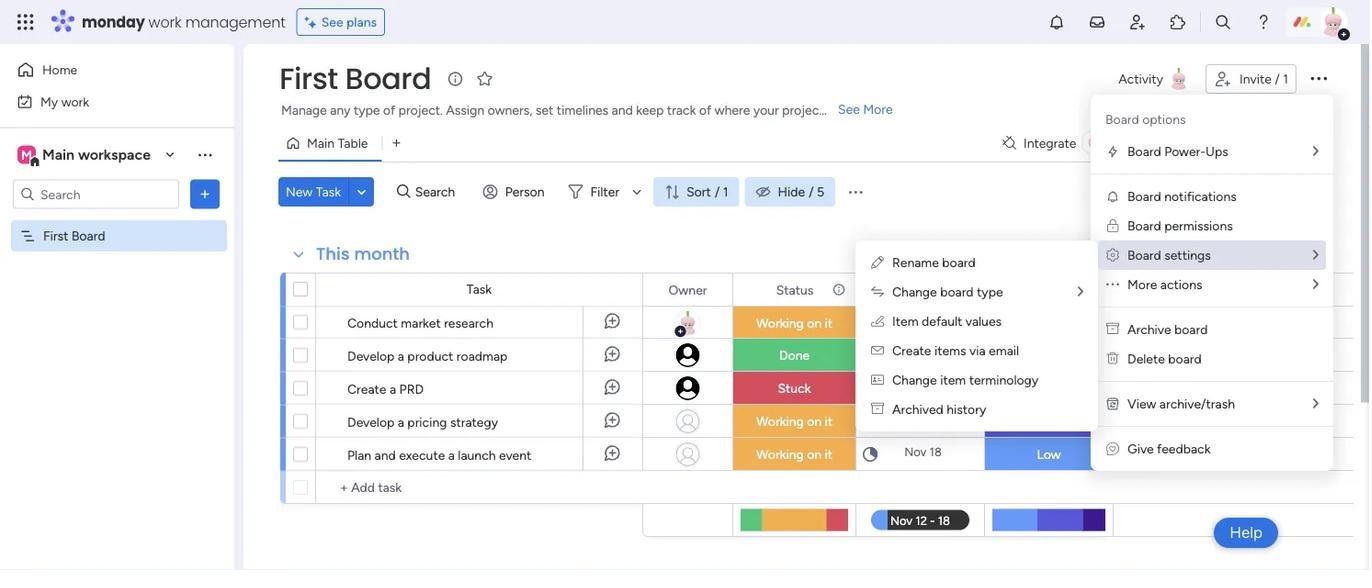 Task type: vqa. For each thing, say whether or not it's contained in the screenshot.
Strategy
yes



Task type: locate. For each thing, give the bounding box(es) containing it.
1 vertical spatial list arrow image
[[1314, 278, 1319, 291]]

see for see more
[[839, 102, 860, 117]]

1 horizontal spatial task
[[467, 282, 492, 297]]

board up board power-ups image
[[1106, 112, 1140, 127]]

first
[[280, 58, 338, 99], [43, 228, 68, 244]]

menu
[[1091, 95, 1334, 472]]

give feedback
[[1128, 442, 1211, 457]]

2 horizontal spatial /
[[1276, 71, 1281, 87]]

create a prd
[[348, 382, 424, 397]]

/
[[1276, 71, 1281, 87], [715, 184, 720, 200], [809, 184, 814, 200]]

home
[[42, 62, 77, 78]]

see right project
[[839, 102, 860, 117]]

1 vertical spatial first
[[43, 228, 68, 244]]

1 vertical spatial develop
[[348, 415, 395, 430]]

1 vertical spatial and
[[375, 448, 396, 463]]

and
[[612, 103, 633, 118], [375, 448, 396, 463]]

help image
[[1255, 13, 1273, 31]]

more inside menu
[[1128, 277, 1158, 293]]

menu containing board options
[[1091, 95, 1334, 472]]

1 horizontal spatial 1
[[1284, 71, 1289, 87]]

1 horizontal spatial main
[[307, 136, 335, 151]]

1 vertical spatial working
[[757, 414, 804, 430]]

/ for invite
[[1276, 71, 1281, 87]]

board for change
[[941, 285, 974, 300]]

/ right sort
[[715, 184, 720, 200]]

a left launch
[[448, 448, 455, 463]]

1 it from the top
[[825, 316, 833, 331]]

dapulse edit image
[[872, 255, 884, 271]]

v2 email column image
[[872, 343, 884, 359]]

0 horizontal spatial first
[[43, 228, 68, 244]]

1 vertical spatial list arrow image
[[1078, 285, 1084, 299]]

board settings
[[1128, 248, 1212, 263]]

main inside button
[[307, 136, 335, 151]]

0 vertical spatial more
[[864, 102, 893, 117]]

v2 change image
[[872, 285, 884, 300]]

work inside button
[[61, 94, 89, 109]]

manage any type of project. assign owners, set timelines and keep track of where your project stands.
[[281, 103, 868, 118]]

1 vertical spatial working on it
[[757, 414, 833, 430]]

status
[[777, 282, 814, 298]]

1 inside invite / 1 button
[[1284, 71, 1289, 87]]

1 change from the top
[[893, 285, 938, 300]]

Due date field
[[890, 280, 952, 300]]

2 working on it from the top
[[757, 414, 833, 430]]

task up research
[[467, 282, 492, 297]]

18
[[930, 445, 942, 460]]

column information image right date
[[960, 283, 975, 297]]

research
[[444, 315, 494, 331]]

0 horizontal spatial type
[[354, 103, 380, 118]]

options image
[[196, 185, 214, 204]]

0 vertical spatial working
[[757, 316, 804, 331]]

0 vertical spatial create
[[893, 343, 932, 359]]

board for archive
[[1175, 322, 1209, 338]]

invite / 1
[[1240, 71, 1289, 87]]

1 right sort
[[723, 184, 729, 200]]

angle down image
[[357, 185, 366, 199]]

history
[[947, 402, 987, 418]]

first board list box
[[0, 217, 234, 500]]

board for board settings
[[1128, 248, 1162, 263]]

board for board notifications
[[1128, 189, 1162, 205]]

work right monday
[[149, 11, 182, 32]]

show board description image
[[444, 70, 466, 88]]

create down item
[[893, 343, 932, 359]]

person
[[505, 184, 545, 200]]

develop up plan
[[348, 415, 395, 430]]

0 horizontal spatial main
[[42, 146, 75, 164]]

1 horizontal spatial type
[[977, 285, 1004, 300]]

2 of from the left
[[700, 103, 712, 118]]

board for board power-ups
[[1128, 144, 1162, 160]]

invite
[[1240, 71, 1272, 87]]

board
[[943, 255, 976, 271], [941, 285, 974, 300], [1175, 322, 1209, 338], [1169, 352, 1202, 367]]

notifications image
[[1048, 13, 1067, 31]]

column information image left v2 change 'image'
[[832, 283, 847, 297]]

board right the v2 permission outline image
[[1128, 218, 1162, 234]]

board up change board type
[[943, 255, 976, 271]]

type for board
[[977, 285, 1004, 300]]

1 vertical spatial medium
[[1026, 414, 1073, 430]]

develop for develop a pricing strategy
[[348, 415, 395, 430]]

board power-ups
[[1128, 144, 1229, 160]]

0 horizontal spatial first board
[[43, 228, 105, 244]]

2 vertical spatial working on it
[[757, 447, 833, 463]]

new task
[[286, 184, 341, 200]]

workspace image
[[17, 145, 36, 165]]

rename
[[893, 255, 940, 271]]

see inside see more link
[[839, 102, 860, 117]]

0 vertical spatial 1
[[1284, 71, 1289, 87]]

main right workspace 'image'
[[42, 146, 75, 164]]

nov for nov 13
[[905, 346, 927, 361]]

0 vertical spatial develop
[[348, 348, 395, 364]]

First Board field
[[275, 58, 436, 99]]

board for board permissions
[[1128, 218, 1162, 234]]

0 horizontal spatial /
[[715, 184, 720, 200]]

board permissions
[[1128, 218, 1234, 234]]

1 vertical spatial type
[[977, 285, 1004, 300]]

3 working from the top
[[757, 447, 804, 463]]

change item terminology
[[893, 373, 1039, 388]]

1 working on it from the top
[[757, 316, 833, 331]]

first down the search in workspace field
[[43, 228, 68, 244]]

nov left 13
[[905, 346, 927, 361]]

0 horizontal spatial work
[[61, 94, 89, 109]]

board options
[[1106, 112, 1187, 127]]

0 vertical spatial it
[[825, 316, 833, 331]]

0 vertical spatial list arrow image
[[1314, 249, 1319, 262]]

/ left 5
[[809, 184, 814, 200]]

1 horizontal spatial /
[[809, 184, 814, 200]]

0 horizontal spatial column information image
[[832, 283, 847, 297]]

2 vertical spatial it
[[825, 447, 833, 463]]

integrate
[[1024, 136, 1077, 151]]

of
[[383, 103, 396, 118], [700, 103, 712, 118]]

first board down the search in workspace field
[[43, 228, 105, 244]]

2 change from the top
[[893, 373, 938, 388]]

0 vertical spatial on
[[807, 316, 822, 331]]

0 vertical spatial type
[[354, 103, 380, 118]]

v2 client name column image
[[872, 373, 884, 388]]

1 column information image from the left
[[832, 283, 847, 297]]

nov for nov 12
[[905, 314, 927, 329]]

3 nov from the top
[[905, 379, 927, 394]]

activity button
[[1112, 64, 1199, 94]]

plan
[[348, 448, 372, 463]]

board down archive board
[[1169, 352, 1202, 367]]

first board inside list box
[[43, 228, 105, 244]]

a left the product
[[398, 348, 404, 364]]

main
[[307, 136, 335, 151], [42, 146, 75, 164]]

prd
[[400, 382, 424, 397]]

type right any
[[354, 103, 380, 118]]

v2 user feedback image
[[1107, 442, 1120, 457]]

2 vertical spatial working
[[757, 447, 804, 463]]

workspace
[[78, 146, 151, 164]]

v2 overdue deadline image
[[863, 315, 878, 332]]

project.
[[399, 103, 443, 118]]

0 vertical spatial change
[[893, 285, 938, 300]]

help button
[[1215, 519, 1279, 549]]

v2 permission outline image
[[1108, 218, 1119, 234]]

main left table
[[307, 136, 335, 151]]

a
[[398, 348, 404, 364], [390, 382, 396, 397], [398, 415, 404, 430], [448, 448, 455, 463]]

your
[[754, 103, 779, 118]]

keep
[[636, 103, 664, 118]]

more right project
[[864, 102, 893, 117]]

1 vertical spatial more
[[1128, 277, 1158, 293]]

1 horizontal spatial column information image
[[960, 283, 975, 297]]

strategy
[[450, 415, 498, 430]]

archive
[[1128, 322, 1172, 338]]

create left prd
[[348, 382, 387, 397]]

date
[[921, 282, 947, 298]]

0 vertical spatial working on it
[[757, 316, 833, 331]]

column information image
[[832, 283, 847, 297], [960, 283, 975, 297]]

2 develop from the top
[[348, 415, 395, 430]]

1 horizontal spatial more
[[1128, 277, 1158, 293]]

change down nov 13 at bottom right
[[893, 373, 938, 388]]

next month click to edit element
[[311, 569, 419, 571]]

a left pricing
[[398, 415, 404, 430]]

/ for hide
[[809, 184, 814, 200]]

task right new
[[316, 184, 341, 200]]

/ inside button
[[1276, 71, 1281, 87]]

see left plans
[[322, 14, 344, 30]]

first board up any
[[280, 58, 431, 99]]

5 nov from the top
[[905, 445, 927, 460]]

/ right invite
[[1276, 71, 1281, 87]]

work
[[149, 11, 182, 32], [61, 94, 89, 109]]

sort desc image
[[917, 268, 924, 281]]

see inside button
[[322, 14, 344, 30]]

1 vertical spatial it
[[825, 414, 833, 430]]

main workspace
[[42, 146, 151, 164]]

4 nov from the top
[[905, 412, 927, 427]]

board up "delete board"
[[1175, 322, 1209, 338]]

0 vertical spatial task
[[316, 184, 341, 200]]

more right more dots image
[[1128, 277, 1158, 293]]

of right track
[[700, 103, 712, 118]]

0 horizontal spatial task
[[316, 184, 341, 200]]

1 vertical spatial see
[[839, 102, 860, 117]]

work right the my
[[61, 94, 89, 109]]

2 nov from the top
[[905, 346, 927, 361]]

due
[[895, 282, 918, 298]]

0 horizontal spatial create
[[348, 382, 387, 397]]

see
[[322, 14, 344, 30], [839, 102, 860, 117]]

and right plan
[[375, 448, 396, 463]]

v2 item default values image
[[872, 314, 884, 330]]

nov left 12
[[905, 314, 927, 329]]

board right dapulse admin menu icon
[[1128, 248, 1162, 263]]

0 vertical spatial list arrow image
[[1314, 145, 1319, 158]]

any
[[330, 103, 351, 118]]

2 list arrow image from the top
[[1314, 278, 1319, 291]]

main for main workspace
[[42, 146, 75, 164]]

1 vertical spatial 1
[[723, 184, 729, 200]]

2 on from the top
[[807, 414, 822, 430]]

1 nov from the top
[[905, 314, 927, 329]]

on
[[807, 316, 822, 331], [807, 414, 822, 430], [807, 447, 822, 463]]

1 horizontal spatial first board
[[280, 58, 431, 99]]

nov for nov 14
[[905, 379, 927, 394]]

done
[[780, 348, 810, 364]]

nov left 15
[[905, 412, 927, 427]]

board right board power-ups image
[[1128, 144, 1162, 160]]

board right 'board notifications' image
[[1128, 189, 1162, 205]]

of left the project.
[[383, 103, 396, 118]]

first board
[[280, 58, 431, 99], [43, 228, 105, 244]]

collapse board header image
[[1315, 136, 1329, 151]]

2 vertical spatial on
[[807, 447, 822, 463]]

option
[[0, 220, 234, 223]]

1 horizontal spatial create
[[893, 343, 932, 359]]

develop down conduct
[[348, 348, 395, 364]]

3 it from the top
[[825, 447, 833, 463]]

board up item default values
[[941, 285, 974, 300]]

1 vertical spatial work
[[61, 94, 89, 109]]

This month field
[[312, 243, 415, 267]]

arrow down image
[[626, 181, 648, 203]]

conduct market research
[[348, 315, 494, 331]]

this
[[316, 243, 350, 266]]

work for monday
[[149, 11, 182, 32]]

0 horizontal spatial of
[[383, 103, 396, 118]]

0 vertical spatial work
[[149, 11, 182, 32]]

0 vertical spatial medium
[[1026, 381, 1073, 397]]

1 horizontal spatial and
[[612, 103, 633, 118]]

project
[[783, 103, 824, 118]]

1 vertical spatial on
[[807, 414, 822, 430]]

view
[[1128, 397, 1157, 412]]

dapulse integrations image
[[1003, 137, 1017, 150]]

inbox image
[[1089, 13, 1107, 31]]

change down sort desc image
[[893, 285, 938, 300]]

1 horizontal spatial see
[[839, 102, 860, 117]]

list arrow image
[[1314, 145, 1319, 158], [1078, 285, 1084, 299], [1314, 398, 1319, 411]]

1 develop from the top
[[348, 348, 395, 364]]

1 horizontal spatial of
[[700, 103, 712, 118]]

permissions
[[1165, 218, 1234, 234]]

1 horizontal spatial work
[[149, 11, 182, 32]]

1 vertical spatial create
[[348, 382, 387, 397]]

0 horizontal spatial see
[[322, 14, 344, 30]]

task inside button
[[316, 184, 341, 200]]

a left prd
[[390, 382, 396, 397]]

1 vertical spatial first board
[[43, 228, 105, 244]]

change board type
[[893, 285, 1004, 300]]

actions
[[1161, 277, 1203, 293]]

1
[[1284, 71, 1289, 87], [723, 184, 729, 200]]

type up values
[[977, 285, 1004, 300]]

first up manage at left
[[280, 58, 338, 99]]

nov 14
[[905, 379, 942, 394]]

1 vertical spatial change
[[893, 373, 938, 388]]

set
[[536, 103, 554, 118]]

nov 13
[[905, 346, 942, 361]]

and left keep
[[612, 103, 633, 118]]

feedback
[[1158, 442, 1211, 457]]

develop
[[348, 348, 395, 364], [348, 415, 395, 430]]

workspace options image
[[196, 145, 214, 164]]

monday work management
[[82, 11, 286, 32]]

0 horizontal spatial 1
[[723, 184, 729, 200]]

nov left 14
[[905, 379, 927, 394]]

a for product
[[398, 348, 404, 364]]

table
[[338, 136, 368, 151]]

assign
[[446, 103, 485, 118]]

develop for develop a product roadmap
[[348, 348, 395, 364]]

1 right invite
[[1284, 71, 1289, 87]]

0 vertical spatial see
[[322, 14, 344, 30]]

1 list arrow image from the top
[[1314, 249, 1319, 262]]

1 vertical spatial task
[[467, 282, 492, 297]]

dapulse admin menu image
[[1107, 248, 1120, 263]]

task
[[316, 184, 341, 200], [467, 282, 492, 297]]

nov left 18
[[905, 445, 927, 460]]

board down the search in workspace field
[[72, 228, 105, 244]]

management
[[185, 11, 286, 32]]

my work button
[[11, 87, 198, 116]]

filter
[[591, 184, 620, 200]]

working
[[757, 316, 804, 331], [757, 414, 804, 430], [757, 447, 804, 463]]

1 horizontal spatial first
[[280, 58, 338, 99]]

see more
[[839, 102, 893, 117]]

main inside workspace selection element
[[42, 146, 75, 164]]

list arrow image
[[1314, 249, 1319, 262], [1314, 278, 1319, 291]]



Task type: describe. For each thing, give the bounding box(es) containing it.
first inside first board list box
[[43, 228, 68, 244]]

archived
[[893, 402, 944, 418]]

month
[[354, 243, 410, 266]]

0 horizontal spatial more
[[864, 102, 893, 117]]

settings
[[1165, 248, 1212, 263]]

Owner field
[[664, 280, 712, 300]]

a for prd
[[390, 382, 396, 397]]

0 horizontal spatial and
[[375, 448, 396, 463]]

change for change item terminology
[[893, 373, 938, 388]]

sort / 1
[[687, 184, 729, 200]]

1 of from the left
[[383, 103, 396, 118]]

autopilot image
[[1193, 131, 1208, 154]]

stands.
[[827, 103, 868, 118]]

plans
[[347, 14, 377, 30]]

launch
[[458, 448, 496, 463]]

pricing
[[408, 415, 447, 430]]

email
[[989, 343, 1020, 359]]

board inside list box
[[72, 228, 105, 244]]

Search field
[[411, 179, 466, 205]]

dapulse archived image
[[1107, 322, 1120, 338]]

15
[[930, 412, 942, 427]]

nov 12
[[905, 314, 942, 329]]

board notifications
[[1128, 189, 1237, 205]]

more actions
[[1128, 277, 1203, 293]]

board for rename
[[943, 255, 976, 271]]

main table button
[[279, 129, 382, 158]]

main for main table
[[307, 136, 335, 151]]

see plans button
[[297, 8, 385, 36]]

v2 done deadline image
[[863, 347, 878, 365]]

activity
[[1119, 71, 1164, 87]]

product
[[408, 348, 454, 364]]

my
[[40, 94, 58, 109]]

nov for nov 15
[[905, 412, 927, 427]]

nov 18
[[905, 445, 942, 460]]

board notifications image
[[1106, 189, 1121, 204]]

home button
[[11, 55, 198, 85]]

terminology
[[970, 373, 1039, 388]]

list arrow image for type
[[1078, 285, 1084, 299]]

create for create a prd
[[348, 382, 387, 397]]

12
[[930, 314, 942, 329]]

this month
[[316, 243, 410, 266]]

1 for sort / 1
[[723, 184, 729, 200]]

archived history
[[893, 402, 987, 418]]

5
[[817, 184, 825, 200]]

items
[[935, 343, 967, 359]]

a for pricing
[[398, 415, 404, 430]]

add to favorites image
[[476, 69, 494, 88]]

archive/trash
[[1160, 397, 1236, 412]]

options
[[1143, 112, 1187, 127]]

board for board options
[[1106, 112, 1140, 127]]

my work
[[40, 94, 89, 109]]

/ for sort
[[715, 184, 720, 200]]

board power-ups image
[[1106, 144, 1121, 159]]

nov 15
[[905, 412, 942, 427]]

ups
[[1206, 144, 1229, 160]]

+ Add task text field
[[325, 477, 634, 499]]

1 working from the top
[[757, 316, 804, 331]]

delete board
[[1128, 352, 1202, 367]]

main table
[[307, 136, 368, 151]]

more dots image
[[1107, 277, 1120, 293]]

list arrow image for board settings
[[1314, 249, 1319, 262]]

change for change board type
[[893, 285, 938, 300]]

invite members image
[[1129, 13, 1147, 31]]

develop a pricing strategy
[[348, 415, 498, 430]]

new task button
[[279, 177, 349, 207]]

rename board
[[893, 255, 976, 271]]

v2 delete line image
[[1107, 352, 1120, 367]]

13
[[930, 346, 942, 361]]

work for my
[[61, 94, 89, 109]]

values
[[966, 314, 1002, 330]]

create items via email
[[893, 343, 1020, 359]]

1 medium from the top
[[1026, 381, 1073, 397]]

0 vertical spatial first board
[[280, 58, 431, 99]]

v2 search image
[[397, 182, 411, 203]]

nov for nov 18
[[905, 445, 927, 460]]

sort
[[687, 184, 711, 200]]

0 vertical spatial and
[[612, 103, 633, 118]]

item default values
[[893, 314, 1002, 330]]

help
[[1230, 524, 1263, 543]]

14
[[930, 379, 942, 394]]

timelines
[[557, 103, 609, 118]]

new
[[286, 184, 313, 200]]

create for create items via email
[[893, 343, 932, 359]]

m
[[21, 147, 32, 163]]

2 it from the top
[[825, 414, 833, 430]]

hide
[[778, 184, 806, 200]]

track
[[667, 103, 696, 118]]

type for any
[[354, 103, 380, 118]]

dapulse archived image
[[872, 402, 884, 418]]

filter button
[[561, 177, 648, 207]]

select product image
[[17, 13, 35, 31]]

via
[[970, 343, 986, 359]]

develop a product roadmap
[[348, 348, 508, 364]]

0 vertical spatial first
[[280, 58, 338, 99]]

board for delete
[[1169, 352, 1202, 367]]

2 vertical spatial list arrow image
[[1314, 398, 1319, 411]]

event
[[499, 448, 532, 463]]

Search in workspace field
[[39, 184, 154, 205]]

list arrow image for more actions
[[1314, 278, 1319, 291]]

where
[[715, 103, 751, 118]]

board up the project.
[[345, 58, 431, 99]]

market
[[401, 315, 441, 331]]

item
[[941, 373, 967, 388]]

apps image
[[1170, 13, 1188, 31]]

hide / 5
[[778, 184, 825, 200]]

search everything image
[[1215, 13, 1233, 31]]

workspace selection element
[[17, 144, 154, 168]]

add view image
[[393, 137, 400, 150]]

view archive/trash image
[[1106, 397, 1121, 412]]

power-
[[1165, 144, 1206, 160]]

menu image
[[847, 183, 865, 201]]

owners,
[[488, 103, 533, 118]]

3 on from the top
[[807, 447, 822, 463]]

low
[[1037, 447, 1062, 463]]

invite / 1 button
[[1206, 64, 1297, 94]]

due date
[[895, 282, 947, 298]]

1 for invite / 1
[[1284, 71, 1289, 87]]

see for see plans
[[322, 14, 344, 30]]

list arrow image for ups
[[1314, 145, 1319, 158]]

ruby anderson image
[[1319, 7, 1349, 37]]

2 medium from the top
[[1026, 414, 1073, 430]]

3 working on it from the top
[[757, 447, 833, 463]]

options image
[[1308, 67, 1330, 89]]

delete
[[1128, 352, 1166, 367]]

automate
[[1216, 136, 1273, 151]]

1 on from the top
[[807, 316, 822, 331]]

2 column information image from the left
[[960, 283, 975, 297]]

Status field
[[772, 280, 819, 300]]

stuck
[[778, 381, 811, 397]]

2 working from the top
[[757, 414, 804, 430]]

roadmap
[[457, 348, 508, 364]]

plan and execute a launch event
[[348, 448, 532, 463]]

person button
[[476, 177, 556, 207]]

monday
[[82, 11, 145, 32]]

manage
[[281, 103, 327, 118]]



